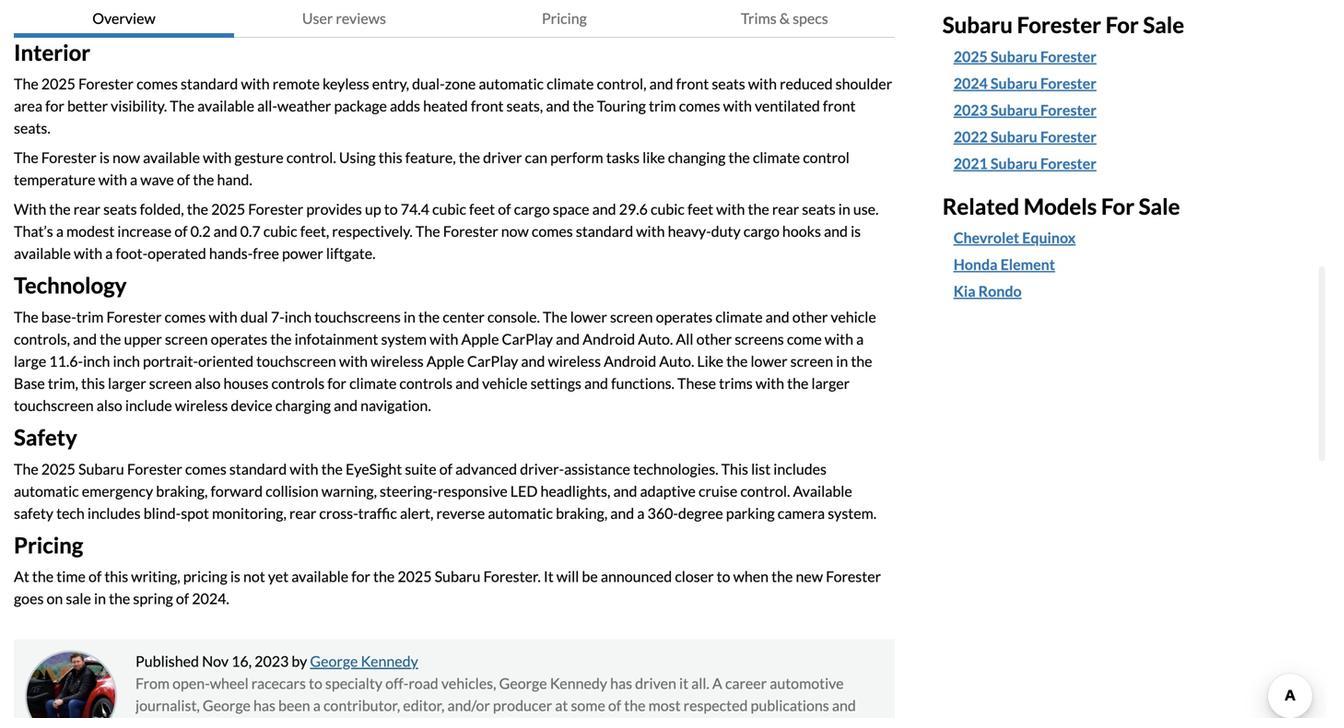 Task type: locate. For each thing, give the bounding box(es) containing it.
rear
[[73, 200, 101, 218], [773, 200, 800, 218], [289, 504, 317, 522]]

control
[[144, 11, 191, 29], [803, 149, 850, 167]]

george up producer
[[499, 675, 547, 693]]

braking, down "headlights,"
[[556, 504, 608, 522]]

0 horizontal spatial to
[[309, 675, 323, 693]]

2025 inside the 2025 forester comes standard with remote keyless entry, dual-zone automatic climate control, and front seats with reduced shoulder area for better visibility. the available all-weather package adds heated front seats, and the touring trim comes with ventilated front seats.
[[41, 75, 76, 93]]

with left wave at the top
[[98, 171, 127, 189]]

seats down path
[[712, 75, 746, 93]]

that's
[[14, 222, 53, 240]]

1 vertical spatial control.
[[287, 149, 336, 167]]

has down racecars
[[254, 697, 276, 715]]

camera
[[778, 504, 825, 522]]

technologies.
[[634, 460, 719, 478]]

1 horizontal spatial on
[[686, 11, 703, 29]]

with up the ventilated on the top of the page
[[749, 75, 777, 93]]

in
[[839, 200, 851, 218], [404, 308, 416, 326], [837, 352, 849, 370], [94, 590, 106, 608]]

hooks
[[783, 222, 822, 240]]

1 controls from the left
[[272, 374, 325, 392]]

a
[[130, 171, 138, 189], [56, 222, 64, 240], [105, 245, 113, 263], [857, 330, 864, 348], [637, 504, 645, 522], [313, 697, 321, 715]]

can
[[623, 11, 646, 29], [525, 149, 548, 167]]

standard inside with the rear seats folded, the 2025 forester provides up to 74.4 cubic feet of cargo space and 29.6 cubic feet with the rear seats in use. that's a modest increase of 0.2 and 0.7 cubic feet, respectively. the forester now comes standard with heavy-duty cargo hooks and is available with a foot-operated hands-free power liftgate.
[[576, 222, 634, 240]]

0 horizontal spatial this
[[722, 460, 749, 478]]

trims up so
[[498, 0, 532, 7]]

1 horizontal spatial rear
[[289, 504, 317, 522]]

comes up forward on the bottom of page
[[185, 460, 227, 478]]

in inside with the rear seats folded, the 2025 forester provides up to 74.4 cubic feet of cargo space and 29.6 cubic feet with the rear seats in use. that's a modest increase of 0.2 and 0.7 cubic feet, respectively. the forester now comes standard with heavy-duty cargo hooks and is available with a foot-operated hands-free power liftgate.
[[839, 200, 851, 218]]

control down 8.7
[[144, 11, 191, 29]]

1 horizontal spatial this
[[822, 0, 849, 7]]

climate left control,
[[547, 75, 594, 93]]

hands-
[[209, 245, 253, 263]]

1 vertical spatial carplay
[[467, 352, 519, 370]]

1 horizontal spatial wireless
[[371, 352, 424, 370]]

0 horizontal spatial larger
[[108, 374, 146, 392]]

can inside the forester boasts 8.7 inches of ground clearance, and sport and premium trims come with x-mode with hill-descent control. this feature is like cruise control for the trail and modulates the throttle and brake so that the driver can focus on the path ahead.
[[623, 11, 646, 29]]

trims inside the forester boasts 8.7 inches of ground clearance, and sport and premium trims come with x-mode with hill-descent control. this feature is like cruise control for the trail and modulates the throttle and brake so that the driver can focus on the path ahead.
[[498, 0, 532, 7]]

2025 down 'safety'
[[41, 460, 76, 478]]

george
[[310, 652, 358, 670], [499, 675, 547, 693], [203, 697, 251, 715]]

available up wave at the top
[[143, 149, 200, 167]]

1 vertical spatial can
[[525, 149, 548, 167]]

0 horizontal spatial trims
[[498, 0, 532, 7]]

for inside the 2025 forester comes standard with remote keyless entry, dual-zone automatic climate control, and front seats with reduced shoulder area for better visibility. the available all-weather package adds heated front seats, and the touring trim comes with ventilated front seats.
[[45, 97, 64, 115]]

1 horizontal spatial like
[[643, 149, 665, 167]]

it
[[680, 675, 689, 693]]

2023 down 2024
[[954, 101, 988, 119]]

2 vertical spatial control.
[[741, 482, 791, 500]]

2 controls from the left
[[400, 374, 453, 392]]

on inside the forester boasts 8.7 inches of ground clearance, and sport and premium trims come with x-mode with hill-descent control. this feature is like cruise control for the trail and modulates the throttle and brake so that the driver can focus on the path ahead.
[[686, 11, 703, 29]]

driver down seats, in the top left of the page
[[483, 149, 522, 167]]

1 horizontal spatial includes
[[774, 460, 827, 478]]

1 vertical spatial automatic
[[14, 482, 79, 500]]

to inside published nov 16, 2023 by george kennedy from open-wheel racecars to specialty off-road vehicles, george kennedy has driven it all. a career automotive journalist, george has been a contributor, editor, and/or producer at some of the most respected publications an
[[309, 675, 323, 693]]

trim right "touring" on the left top of page
[[649, 97, 677, 115]]

from
[[136, 675, 170, 693]]

0 vertical spatial trims
[[498, 0, 532, 7]]

is left "not"
[[230, 568, 241, 586]]

is inside at the time of this writing, pricing is not yet available for the 2025 subaru forester. it will be announced closer to when the new forester goes on sale in the spring of 2024.
[[230, 568, 241, 586]]

gesture
[[235, 149, 284, 167]]

1 horizontal spatial braking,
[[556, 504, 608, 522]]

comes down space
[[532, 222, 573, 240]]

wave
[[140, 171, 174, 189]]

kennedy
[[361, 652, 418, 670], [550, 675, 608, 693]]

1 horizontal spatial cubic
[[433, 200, 467, 218]]

control inside the forester boasts 8.7 inches of ground clearance, and sport and premium trims come with x-mode with hill-descent control. this feature is like cruise control for the trail and modulates the throttle and brake so that the driver can focus on the path ahead.
[[144, 11, 191, 29]]

cargo right 'duty'
[[744, 222, 780, 240]]

perform
[[551, 149, 604, 167]]

1 horizontal spatial 2023
[[954, 101, 988, 119]]

0 vertical spatial braking,
[[156, 482, 208, 500]]

for right area
[[45, 97, 64, 115]]

seats inside the 2025 forester comes standard with remote keyless entry, dual-zone automatic climate control, and front seats with reduced shoulder area for better visibility. the available all-weather package adds heated front seats, and the touring trim comes with ventilated front seats.
[[712, 75, 746, 93]]

operates
[[656, 308, 713, 326], [211, 330, 268, 348]]

pricing inside tab
[[542, 9, 587, 27]]

this right trim,
[[81, 374, 105, 392]]

control. up "&"
[[769, 0, 819, 7]]

control. down list at the right of the page
[[741, 482, 791, 500]]

standard down inches
[[181, 75, 238, 93]]

comes
[[137, 75, 178, 93], [679, 97, 721, 115], [532, 222, 573, 240], [165, 308, 206, 326], [185, 460, 227, 478]]

2025 inside with the rear seats folded, the 2025 forester provides up to 74.4 cubic feet of cargo space and 29.6 cubic feet with the rear seats in use. that's a modest increase of 0.2 and 0.7 cubic feet, respectively. the forester now comes standard with heavy-duty cargo hooks and is available with a foot-operated hands-free power liftgate.
[[211, 200, 245, 218]]

pricing tab
[[454, 0, 675, 38]]

forester inside the 2025 subaru forester comes standard with the eyesight suite of advanced driver-assistance technologies. this list includes automatic emergency braking, forward collision warning, steering-responsive led headlights, and adaptive cruise control. available safety tech includes blind-spot monitoring, rear cross-traffic alert, reverse automatic braking, and a 360-degree parking camera system.
[[127, 460, 182, 478]]

the down 'safety'
[[14, 460, 38, 478]]

the inside the forester boasts 8.7 inches of ground clearance, and sport and premium trims come with x-mode with hill-descent control. this feature is like cruise control for the trail and modulates the throttle and brake so that the driver can focus on the path ahead.
[[14, 0, 38, 7]]

0 horizontal spatial pricing
[[14, 532, 83, 558]]

collision
[[266, 482, 319, 500]]

climate up the 'screens'
[[716, 308, 763, 326]]

controls up charging
[[272, 374, 325, 392]]

related models for sale
[[943, 193, 1181, 219]]

1 horizontal spatial cargo
[[744, 222, 780, 240]]

subaru inside at the time of this writing, pricing is not yet available for the 2025 subaru forester. it will be announced closer to when the new forester goes on sale in the spring of 2024.
[[435, 568, 481, 586]]

with
[[14, 200, 46, 218]]

1 vertical spatial trims
[[719, 374, 753, 392]]

1 vertical spatial like
[[643, 149, 665, 167]]

feet up heavy-
[[688, 200, 714, 218]]

like inside the forester boasts 8.7 inches of ground clearance, and sport and premium trims come with x-mode with hill-descent control. this feature is like cruise control for the trail and modulates the throttle and brake so that the driver can focus on the path ahead.
[[77, 11, 100, 29]]

cruise inside the 2025 subaru forester comes standard with the eyesight suite of advanced driver-assistance technologies. this list includes automatic emergency braking, forward collision warning, steering-responsive led headlights, and adaptive cruise control. available safety tech includes blind-spot monitoring, rear cross-traffic alert, reverse automatic braking, and a 360-degree parking camera system.
[[699, 482, 738, 500]]

cargo
[[514, 200, 550, 218], [744, 222, 780, 240]]

1 vertical spatial to
[[717, 568, 731, 586]]

george up specialty
[[310, 652, 358, 670]]

with down the "center"
[[430, 330, 459, 348]]

0 horizontal spatial inch
[[83, 352, 110, 370]]

0 vertical spatial this
[[379, 149, 403, 167]]

of right wave at the top
[[177, 171, 190, 189]]

on inside at the time of this writing, pricing is not yet available for the 2025 subaru forester. it will be announced closer to when the new forester goes on sale in the spring of 2024.
[[47, 590, 63, 608]]

ventilated
[[755, 97, 820, 115]]

keyless
[[323, 75, 369, 93]]

controls,
[[14, 330, 70, 348]]

of right inches
[[212, 0, 225, 7]]

controls up navigation. in the bottom left of the page
[[400, 374, 453, 392]]

reverse
[[437, 504, 485, 522]]

2024
[[954, 74, 988, 92]]

0 vertical spatial george
[[310, 652, 358, 670]]

comes inside the 2025 subaru forester comes standard with the eyesight suite of advanced driver-assistance technologies. this list includes automatic emergency braking, forward collision warning, steering-responsive led headlights, and adaptive cruise control. available safety tech includes blind-spot monitoring, rear cross-traffic alert, reverse automatic braking, and a 360-degree parking camera system.
[[185, 460, 227, 478]]

1 horizontal spatial front
[[677, 75, 709, 93]]

2023 up racecars
[[255, 652, 289, 670]]

2 vertical spatial to
[[309, 675, 323, 693]]

0 horizontal spatial controls
[[272, 374, 325, 392]]

touchscreen down trim,
[[14, 397, 94, 414]]

yet
[[268, 568, 289, 586]]

cubic up heavy-
[[651, 200, 685, 218]]

0 vertical spatial now
[[112, 149, 140, 167]]

0 horizontal spatial like
[[77, 11, 100, 29]]

1 vertical spatial george
[[499, 675, 547, 693]]

hill-
[[691, 0, 716, 7]]

apple down system
[[427, 352, 465, 370]]

of right suite
[[440, 460, 453, 478]]

touchscreen up charging
[[256, 352, 336, 370]]

2 horizontal spatial front
[[823, 97, 856, 115]]

available inside the forester is now available with gesture control. using this feature, the driver can perform tasks like changing the climate control temperature with a wave of the hand.
[[143, 149, 200, 167]]

1 vertical spatial pricing
[[14, 532, 83, 558]]

the inside the forester is now available with gesture control. using this feature, the driver can perform tasks like changing the climate control temperature with a wave of the hand.
[[14, 149, 38, 167]]

comes up portrait-
[[165, 308, 206, 326]]

front down 'shoulder'
[[823, 97, 856, 115]]

rear up modest
[[73, 200, 101, 218]]

1 horizontal spatial can
[[623, 11, 646, 29]]

1 horizontal spatial now
[[501, 222, 529, 240]]

system.
[[828, 504, 877, 522]]

houses
[[224, 374, 269, 392]]

available right yet
[[292, 568, 349, 586]]

pricing down the "safety"
[[14, 532, 83, 558]]

driver
[[581, 11, 620, 29], [483, 149, 522, 167]]

with left the ventilated on the top of the page
[[724, 97, 752, 115]]

front
[[677, 75, 709, 93], [471, 97, 504, 115], [823, 97, 856, 115]]

producer
[[493, 697, 553, 715]]

0 vertical spatial sale
[[1144, 12, 1185, 38]]

0 horizontal spatial on
[[47, 590, 63, 608]]

0 vertical spatial pricing
[[542, 9, 587, 27]]

1 horizontal spatial pricing
[[542, 9, 587, 27]]

0 vertical spatial cargo
[[514, 200, 550, 218]]

the
[[216, 11, 237, 29], [367, 11, 388, 29], [557, 11, 579, 29], [706, 11, 727, 29], [573, 97, 594, 115], [459, 149, 480, 167], [729, 149, 750, 167], [193, 171, 214, 189], [49, 200, 71, 218], [187, 200, 208, 218], [748, 200, 770, 218], [419, 308, 440, 326], [100, 330, 121, 348], [270, 330, 292, 348], [727, 352, 748, 370], [851, 352, 873, 370], [788, 374, 809, 392], [321, 460, 343, 478], [32, 568, 54, 586], [373, 568, 395, 586], [772, 568, 793, 586], [109, 590, 130, 608], [625, 697, 646, 715]]

1 horizontal spatial vehicle
[[831, 308, 877, 326]]

automatic up seats, in the top left of the page
[[479, 75, 544, 93]]

like inside the forester is now available with gesture control. using this feature, the driver can perform tasks like changing the climate control temperature with a wave of the hand.
[[643, 149, 665, 167]]

now up console. at the left of the page
[[501, 222, 529, 240]]

closer
[[675, 568, 714, 586]]

trim inside the 2025 forester comes standard with remote keyless entry, dual-zone automatic climate control, and front seats with reduced shoulder area for better visibility. the available all-weather package adds heated front seats, and the touring trim comes with ventilated front seats.
[[649, 97, 677, 115]]

automatic down the led
[[488, 504, 553, 522]]

use.
[[854, 200, 879, 218]]

0 horizontal spatial rear
[[73, 200, 101, 218]]

0 horizontal spatial george
[[203, 697, 251, 715]]

tab list
[[14, 0, 895, 38]]

power
[[282, 245, 323, 263]]

with
[[573, 0, 602, 7], [659, 0, 688, 7], [241, 75, 270, 93], [749, 75, 777, 93], [724, 97, 752, 115], [203, 149, 232, 167], [98, 171, 127, 189], [717, 200, 745, 218], [637, 222, 665, 240], [74, 245, 103, 263], [209, 308, 238, 326], [430, 330, 459, 348], [825, 330, 854, 348], [339, 352, 368, 370], [756, 374, 785, 392], [290, 460, 319, 478]]

1 horizontal spatial to
[[384, 200, 398, 218]]

1 feet from the left
[[469, 200, 495, 218]]

spring
[[133, 590, 173, 608]]

climate down the ventilated on the top of the page
[[753, 149, 801, 167]]

trim
[[649, 97, 677, 115], [76, 308, 104, 326]]

cubic
[[433, 200, 467, 218], [651, 200, 685, 218], [263, 222, 297, 240]]

1 horizontal spatial larger
[[812, 374, 850, 392]]

base
[[14, 374, 45, 392]]

has left driven
[[611, 675, 633, 693]]

operates up oriented in the left of the page
[[211, 330, 268, 348]]

of right some
[[609, 697, 622, 715]]

control. inside the forester is now available with gesture control. using this feature, the driver can perform tasks like changing the climate control temperature with a wave of the hand.
[[287, 149, 336, 167]]

1 vertical spatial sale
[[1139, 193, 1181, 219]]

0 vertical spatial trim
[[649, 97, 677, 115]]

0 vertical spatial driver
[[581, 11, 620, 29]]

come inside "the base-trim forester comes with dual 7-inch touchscreens in the center console. the lower screen operates climate and other vehicle controls, and the upper screen operates the infotainment system with apple carplay and android auto. all other screens come with a large 11.6-inch inch portrait-oriented touchscreen with wireless apple carplay and wireless android auto. like the lower screen in the base trim, this larger screen also houses controls for climate controls and vehicle settings and functions. these trims with the larger touchscreen also include wireless device charging and navigation."
[[787, 330, 822, 348]]

this
[[822, 0, 849, 7], [722, 460, 749, 478]]

pricing right so
[[542, 9, 587, 27]]

up
[[365, 200, 381, 218]]

0 horizontal spatial cargo
[[514, 200, 550, 218]]

0 horizontal spatial wireless
[[175, 397, 228, 414]]

inch
[[285, 308, 312, 326], [83, 352, 110, 370], [113, 352, 140, 370]]

can down mode
[[623, 11, 646, 29]]

adds
[[390, 97, 420, 115]]

1 vertical spatial operates
[[211, 330, 268, 348]]

2021 subaru forester link
[[954, 153, 1296, 175], [954, 153, 1097, 175]]

with up 'duty'
[[717, 200, 745, 218]]

sale for subaru forester for sale
[[1144, 12, 1185, 38]]

is inside the forester boasts 8.7 inches of ground clearance, and sport and premium trims come with x-mode with hill-descent control. this feature is like cruise control for the trail and modulates the throttle and brake so that the driver can focus on the path ahead.
[[64, 11, 74, 29]]

available inside the 2025 forester comes standard with remote keyless entry, dual-zone automatic climate control, and front seats with reduced shoulder area for better visibility. the available all-weather package adds heated front seats, and the touring trim comes with ventilated front seats.
[[197, 97, 254, 115]]

modest
[[66, 222, 115, 240]]

automatic up the "safety"
[[14, 482, 79, 500]]

screen
[[610, 308, 653, 326], [165, 330, 208, 348], [791, 352, 834, 370], [149, 374, 192, 392]]

1 horizontal spatial seats
[[712, 75, 746, 93]]

cruise up "degree"
[[699, 482, 738, 500]]

control. inside the 2025 subaru forester comes standard with the eyesight suite of advanced driver-assistance technologies. this list includes automatic emergency braking, forward collision warning, steering-responsive led headlights, and adaptive cruise control. available safety tech includes blind-spot monitoring, rear cross-traffic alert, reverse automatic braking, and a 360-degree parking camera system.
[[741, 482, 791, 500]]

like down boasts
[[77, 11, 100, 29]]

has
[[611, 675, 633, 693], [254, 697, 276, 715]]

cubic right 74.4
[[433, 200, 467, 218]]

for inside "the base-trim forester comes with dual 7-inch touchscreens in the center console. the lower screen operates climate and other vehicle controls, and the upper screen operates the infotainment system with apple carplay and android auto. all other screens come with a large 11.6-inch inch portrait-oriented touchscreen with wireless apple carplay and wireless android auto. like the lower screen in the base trim, this larger screen also houses controls for climate controls and vehicle settings and functions. these trims with the larger touchscreen also include wireless device charging and navigation."
[[328, 374, 347, 392]]

auto. down all
[[660, 352, 695, 370]]

1 vertical spatial braking,
[[556, 504, 608, 522]]

also left include
[[97, 397, 122, 414]]

can inside the forester is now available with gesture control. using this feature, the driver can perform tasks like changing the climate control temperature with a wave of the hand.
[[525, 149, 548, 167]]

with up collision
[[290, 460, 319, 478]]

0 horizontal spatial trim
[[76, 308, 104, 326]]

this inside the forester is now available with gesture control. using this feature, the driver can perform tasks like changing the climate control temperature with a wave of the hand.
[[379, 149, 403, 167]]

2023 inside published nov 16, 2023 by george kennedy from open-wheel racecars to specialty off-road vehicles, george kennedy has driven it all. a career automotive journalist, george has been a contributor, editor, and/or producer at some of the most respected publications an
[[255, 652, 289, 670]]

1 vertical spatial cargo
[[744, 222, 780, 240]]

climate up navigation. in the bottom left of the page
[[350, 374, 397, 392]]

front down focus
[[677, 75, 709, 93]]

includes up available
[[774, 460, 827, 478]]

specialty
[[325, 675, 383, 693]]

1 horizontal spatial come
[[787, 330, 822, 348]]

the down seats.
[[14, 149, 38, 167]]

1 vertical spatial come
[[787, 330, 822, 348]]

0 horizontal spatial control
[[144, 11, 191, 29]]

cruise down boasts
[[103, 11, 142, 29]]

control. left using
[[287, 149, 336, 167]]

tasks
[[606, 149, 640, 167]]

the inside with the rear seats folded, the 2025 forester provides up to 74.4 cubic feet of cargo space and 29.6 cubic feet with the rear seats in use. that's a modest increase of 0.2 and 0.7 cubic feet, respectively. the forester now comes standard with heavy-duty cargo hooks and is available with a foot-operated hands-free power liftgate.
[[416, 222, 440, 240]]

can left perform
[[525, 149, 548, 167]]

2 vertical spatial automatic
[[488, 504, 553, 522]]

published nov 16, 2023 by george kennedy from open-wheel racecars to specialty off-road vehicles, george kennedy has driven it all. a career automotive journalist, george has been a contributor, editor, and/or producer at some of the most respected publications an
[[136, 652, 879, 718]]

automatic
[[479, 75, 544, 93], [14, 482, 79, 500], [488, 504, 553, 522]]

duty
[[712, 222, 741, 240]]

george kennedy link
[[310, 652, 418, 670]]

2022 subaru forester link
[[954, 126, 1296, 148], [954, 126, 1097, 148]]

a
[[713, 675, 723, 693]]

2025 down interior
[[41, 75, 76, 93]]

the down 74.4
[[416, 222, 440, 240]]

0 vertical spatial kennedy
[[361, 652, 418, 670]]

1 vertical spatial driver
[[483, 149, 522, 167]]

on left the sale
[[47, 590, 63, 608]]

seats,
[[507, 97, 543, 115]]

shoulder
[[836, 75, 893, 93]]

0 horizontal spatial cruise
[[103, 11, 142, 29]]

0 horizontal spatial feet
[[469, 200, 495, 218]]

0 vertical spatial has
[[611, 675, 633, 693]]

for for models
[[1102, 193, 1135, 219]]

cubic up free
[[263, 222, 297, 240]]

control. inside the forester boasts 8.7 inches of ground clearance, and sport and premium trims come with x-mode with hill-descent control. this feature is like cruise control for the trail and modulates the throttle and brake so that the driver can focus on the path ahead.
[[769, 0, 819, 7]]

2025 down hand. on the top of the page
[[211, 200, 245, 218]]

pricing
[[542, 9, 587, 27], [14, 532, 83, 558]]

trim down technology at the top left of page
[[76, 308, 104, 326]]

&
[[780, 9, 790, 27]]

0 vertical spatial control
[[144, 11, 191, 29]]

come up the that
[[535, 0, 570, 7]]

standard down 29.6 on the left of page
[[576, 222, 634, 240]]

automotive
[[770, 675, 844, 693]]

the
[[14, 0, 38, 7], [14, 75, 38, 93], [170, 97, 195, 115], [14, 149, 38, 167], [416, 222, 440, 240], [14, 308, 38, 326], [543, 308, 568, 326], [14, 460, 38, 478]]

2 vertical spatial standard
[[229, 460, 287, 478]]

available left all-
[[197, 97, 254, 115]]

0 horizontal spatial has
[[254, 697, 276, 715]]

apple down the "center"
[[461, 330, 499, 348]]

driven
[[635, 675, 677, 693]]

the inside the 2025 subaru forester comes standard with the eyesight suite of advanced driver-assistance technologies. this list includes automatic emergency braking, forward collision warning, steering-responsive led headlights, and adaptive cruise control. available safety tech includes blind-spot monitoring, rear cross-traffic alert, reverse automatic braking, and a 360-degree parking camera system.
[[321, 460, 343, 478]]

wireless down system
[[371, 352, 424, 370]]

with left x-
[[573, 0, 602, 7]]

wireless up settings
[[548, 352, 601, 370]]

driver-
[[520, 460, 564, 478]]

most
[[649, 697, 681, 715]]

of left space
[[498, 200, 511, 218]]

1 vertical spatial includes
[[87, 504, 141, 522]]

also
[[195, 374, 221, 392], [97, 397, 122, 414]]

ground
[[228, 0, 274, 7]]

2 vertical spatial this
[[104, 568, 128, 586]]

wheel
[[210, 675, 249, 693]]

george down wheel
[[203, 697, 251, 715]]

heated
[[423, 97, 468, 115]]

a inside "the base-trim forester comes with dual 7-inch touchscreens in the center console. the lower screen operates climate and other vehicle controls, and the upper screen operates the infotainment system with apple carplay and android auto. all other screens come with a large 11.6-inch inch portrait-oriented touchscreen with wireless apple carplay and wireless android auto. like the lower screen in the base trim, this larger screen also houses controls for climate controls and vehicle settings and functions. these trims with the larger touchscreen also include wireless device charging and navigation."
[[857, 330, 864, 348]]

is down use.
[[851, 222, 861, 240]]

to left when
[[717, 568, 731, 586]]

blind-
[[144, 504, 181, 522]]

feet down the forester is now available with gesture control. using this feature, the driver can perform tasks like changing the climate control temperature with a wave of the hand. at top
[[469, 200, 495, 218]]

2025 inside 2025 subaru forester 2024 subaru forester 2023 subaru forester 2022 subaru forester 2021 subaru forester
[[954, 47, 988, 65]]

0 vertical spatial standard
[[181, 75, 238, 93]]

1 horizontal spatial feet
[[688, 200, 714, 218]]

to right up
[[384, 200, 398, 218]]

driver down x-
[[581, 11, 620, 29]]

1 horizontal spatial george
[[310, 652, 358, 670]]

2 larger from the left
[[812, 374, 850, 392]]

the 2025 forester comes standard with remote keyless entry, dual-zone automatic climate control, and front seats with reduced shoulder area for better visibility. the available all-weather package adds heated front seats, and the touring trim comes with ventilated front seats.
[[14, 75, 893, 137]]

1 horizontal spatial touchscreen
[[256, 352, 336, 370]]

with down modest
[[74, 245, 103, 263]]

is right feature
[[64, 11, 74, 29]]

forester inside the forester is now available with gesture control. using this feature, the driver can perform tasks like changing the climate control temperature with a wave of the hand.
[[41, 149, 97, 167]]

1 vertical spatial vehicle
[[482, 374, 528, 392]]

this right using
[[379, 149, 403, 167]]

to up been
[[309, 675, 323, 693]]

is inside with the rear seats folded, the 2025 forester provides up to 74.4 cubic feet of cargo space and 29.6 cubic feet with the rear seats in use. that's a modest increase of 0.2 and 0.7 cubic feet, respectively. the forester now comes standard with heavy-duty cargo hooks and is available with a foot-operated hands-free power liftgate.
[[851, 222, 861, 240]]

0 horizontal spatial come
[[535, 0, 570, 7]]

all
[[676, 330, 694, 348]]

0 vertical spatial like
[[77, 11, 100, 29]]

1 vertical spatial control
[[803, 149, 850, 167]]

0 horizontal spatial operates
[[211, 330, 268, 348]]

climate inside the forester is now available with gesture control. using this feature, the driver can perform tasks like changing the climate control temperature with a wave of the hand.
[[753, 149, 801, 167]]

adaptive
[[640, 482, 696, 500]]

1 horizontal spatial has
[[611, 675, 633, 693]]

0 horizontal spatial also
[[97, 397, 122, 414]]

0 horizontal spatial other
[[697, 330, 732, 348]]

0 horizontal spatial includes
[[87, 504, 141, 522]]

2023 inside 2025 subaru forester 2024 subaru forester 2023 subaru forester 2022 subaru forester 2021 subaru forester
[[954, 101, 988, 119]]

1 horizontal spatial driver
[[581, 11, 620, 29]]

driver inside the forester is now available with gesture control. using this feature, the driver can perform tasks like changing the climate control temperature with a wave of the hand.
[[483, 149, 522, 167]]

trims
[[498, 0, 532, 7], [719, 374, 753, 392]]

2025 up 2024
[[954, 47, 988, 65]]

0 horizontal spatial lower
[[571, 308, 608, 326]]

to inside with the rear seats folded, the 2025 forester provides up to 74.4 cubic feet of cargo space and 29.6 cubic feet with the rear seats in use. that's a modest increase of 0.2 and 0.7 cubic feet, respectively. the forester now comes standard with heavy-duty cargo hooks and is available with a foot-operated hands-free power liftgate.
[[384, 200, 398, 218]]

climate inside the 2025 forester comes standard with remote keyless entry, dual-zone automatic climate control, and front seats with reduced shoulder area for better visibility. the available all-weather package adds heated front seats, and the touring trim comes with ventilated front seats.
[[547, 75, 594, 93]]

operated
[[148, 245, 206, 263]]

come
[[535, 0, 570, 7], [787, 330, 822, 348]]

0 vertical spatial lower
[[571, 308, 608, 326]]

other down hooks
[[793, 308, 828, 326]]

interior
[[14, 39, 90, 65]]

android
[[583, 330, 636, 348], [604, 352, 657, 370]]

apple
[[461, 330, 499, 348], [427, 352, 465, 370]]



Task type: describe. For each thing, give the bounding box(es) containing it.
publications
[[751, 697, 830, 715]]

parking
[[726, 504, 775, 522]]

comes inside with the rear seats folded, the 2025 forester provides up to 74.4 cubic feet of cargo space and 29.6 cubic feet with the rear seats in use. that's a modest increase of 0.2 and 0.7 cubic feet, respectively. the forester now comes standard with heavy-duty cargo hooks and is available with a foot-operated hands-free power liftgate.
[[532, 222, 573, 240]]

upper
[[124, 330, 162, 348]]

trail
[[240, 11, 267, 29]]

2 horizontal spatial seats
[[803, 200, 836, 218]]

2 horizontal spatial wireless
[[548, 352, 601, 370]]

1 vertical spatial auto.
[[660, 352, 695, 370]]

now inside the forester is now available with gesture control. using this feature, the driver can perform tasks like changing the climate control temperature with a wave of the hand.
[[112, 149, 140, 167]]

0 horizontal spatial seats
[[103, 200, 137, 218]]

feet,
[[300, 222, 329, 240]]

touchscreens
[[315, 308, 401, 326]]

charging
[[275, 397, 331, 414]]

7-
[[271, 308, 285, 326]]

chevrolet equinox honda element kia rondo
[[954, 229, 1076, 300]]

time
[[56, 568, 86, 586]]

0 vertical spatial auto.
[[638, 330, 673, 348]]

2 horizontal spatial george
[[499, 675, 547, 693]]

comes inside "the base-trim forester comes with dual 7-inch touchscreens in the center console. the lower screen operates climate and other vehicle controls, and the upper screen operates the infotainment system with apple carplay and android auto. all other screens come with a large 11.6-inch inch portrait-oriented touchscreen with wireless apple carplay and wireless android auto. like the lower screen in the base trim, this larger screen also houses controls for climate controls and vehicle settings and functions. these trims with the larger touchscreen also include wireless device charging and navigation."
[[165, 308, 206, 326]]

standard inside the 2025 subaru forester comes standard with the eyesight suite of advanced driver-assistance technologies. this list includes automatic emergency braking, forward collision warning, steering-responsive led headlights, and adaptive cruise control. available safety tech includes blind-spot monitoring, rear cross-traffic alert, reverse automatic braking, and a 360-degree parking camera system.
[[229, 460, 287, 478]]

goes
[[14, 590, 44, 608]]

for inside the forester boasts 8.7 inches of ground clearance, and sport and premium trims come with x-mode with hill-descent control. this feature is like cruise control for the trail and modulates the throttle and brake so that the driver can focus on the path ahead.
[[194, 11, 213, 29]]

74.4
[[401, 200, 430, 218]]

seats.
[[14, 119, 50, 137]]

available inside with the rear seats folded, the 2025 forester provides up to 74.4 cubic feet of cargo space and 29.6 cubic feet with the rear seats in use. that's a modest increase of 0.2 and 0.7 cubic feet, respectively. the forester now comes standard with heavy-duty cargo hooks and is available with a foot-operated hands-free power liftgate.
[[14, 245, 71, 263]]

trim inside "the base-trim forester comes with dual 7-inch touchscreens in the center console. the lower screen operates climate and other vehicle controls, and the upper screen operates the infotainment system with apple carplay and android auto. all other screens come with a large 11.6-inch inch portrait-oriented touchscreen with wireless apple carplay and wireless android auto. like the lower screen in the base trim, this larger screen also houses controls for climate controls and vehicle settings and functions. these trims with the larger touchscreen also include wireless device charging and navigation."
[[76, 308, 104, 326]]

boasts
[[99, 0, 142, 7]]

0 horizontal spatial kennedy
[[361, 652, 418, 670]]

off-
[[386, 675, 409, 693]]

screens
[[735, 330, 784, 348]]

the inside the 2025 forester comes standard with remote keyless entry, dual-zone automatic climate control, and front seats with reduced shoulder area for better visibility. the available all-weather package adds heated front seats, and the touring trim comes with ventilated front seats.
[[573, 97, 594, 115]]

0 vertical spatial touchscreen
[[256, 352, 336, 370]]

standard inside the 2025 forester comes standard with remote keyless entry, dual-zone automatic climate control, and front seats with reduced shoulder area for better visibility. the available all-weather package adds heated front seats, and the touring trim comes with ventilated front seats.
[[181, 75, 238, 93]]

automatic inside the 2025 forester comes standard with remote keyless entry, dual-zone automatic climate control, and front seats with reduced shoulder area for better visibility. the available all-weather package adds heated front seats, and the touring trim comes with ventilated front seats.
[[479, 75, 544, 93]]

this inside the forester boasts 8.7 inches of ground clearance, and sport and premium trims come with x-mode with hill-descent control. this feature is like cruise control for the trail and modulates the throttle and brake so that the driver can focus on the path ahead.
[[822, 0, 849, 7]]

that
[[528, 11, 554, 29]]

headlights,
[[541, 482, 611, 500]]

kia
[[954, 282, 976, 300]]

feature,
[[405, 149, 456, 167]]

chevrolet equinox link
[[954, 227, 1076, 249]]

models
[[1024, 193, 1098, 219]]

with down 29.6 on the left of page
[[637, 222, 665, 240]]

the right console. at the left of the page
[[543, 308, 568, 326]]

for for forester
[[1106, 12, 1140, 38]]

11.6-
[[49, 352, 83, 370]]

forester inside the forester boasts 8.7 inches of ground clearance, and sport and premium trims come with x-mode with hill-descent control. this feature is like cruise control for the trail and modulates the throttle and brake so that the driver can focus on the path ahead.
[[41, 0, 97, 7]]

throttle
[[391, 11, 441, 29]]

now inside with the rear seats folded, the 2025 forester provides up to 74.4 cubic feet of cargo space and 29.6 cubic feet with the rear seats in use. that's a modest increase of 0.2 and 0.7 cubic feet, respectively. the forester now comes standard with heavy-duty cargo hooks and is available with a foot-operated hands-free power liftgate.
[[501, 222, 529, 240]]

subaru forester for sale
[[943, 12, 1185, 38]]

dual-
[[412, 75, 445, 93]]

driver inside the forester boasts 8.7 inches of ground clearance, and sport and premium trims come with x-mode with hill-descent control. this feature is like cruise control for the trail and modulates the throttle and brake so that the driver can focus on the path ahead.
[[581, 11, 620, 29]]

spot
[[181, 504, 209, 522]]

portrait-
[[143, 352, 198, 370]]

in inside at the time of this writing, pricing is not yet available for the 2025 subaru forester. it will be announced closer to when the new forester goes on sale in the spring of 2024.
[[94, 590, 106, 608]]

contributor,
[[324, 697, 400, 715]]

with right the 'screens'
[[825, 330, 854, 348]]

these
[[678, 374, 717, 392]]

user reviews
[[302, 9, 386, 27]]

0 vertical spatial carplay
[[502, 330, 553, 348]]

1 larger from the left
[[108, 374, 146, 392]]

of inside the 2025 subaru forester comes standard with the eyesight suite of advanced driver-assistance technologies. this list includes automatic emergency braking, forward collision warning, steering-responsive led headlights, and adaptive cruise control. available safety tech includes blind-spot monitoring, rear cross-traffic alert, reverse automatic braking, and a 360-degree parking camera system.
[[440, 460, 453, 478]]

temperature
[[14, 171, 96, 189]]

reviews
[[336, 9, 386, 27]]

some
[[571, 697, 606, 715]]

with inside the 2025 subaru forester comes standard with the eyesight suite of advanced driver-assistance technologies. this list includes automatic emergency braking, forward collision warning, steering-responsive led headlights, and adaptive cruise control. available safety tech includes blind-spot monitoring, rear cross-traffic alert, reverse automatic braking, and a 360-degree parking camera system.
[[290, 460, 319, 478]]

0 vertical spatial vehicle
[[831, 308, 877, 326]]

area
[[14, 97, 42, 115]]

with left dual
[[209, 308, 238, 326]]

hand.
[[217, 171, 252, 189]]

pricing
[[183, 568, 228, 586]]

advanced
[[456, 460, 517, 478]]

0 horizontal spatial braking,
[[156, 482, 208, 500]]

comes up "changing"
[[679, 97, 721, 115]]

responsive
[[438, 482, 508, 500]]

0 vertical spatial android
[[583, 330, 636, 348]]

0 vertical spatial operates
[[656, 308, 713, 326]]

weather
[[277, 97, 331, 115]]

with down infotainment
[[339, 352, 368, 370]]

1 vertical spatial android
[[604, 352, 657, 370]]

rondo
[[979, 282, 1022, 300]]

inches
[[168, 0, 209, 7]]

dual
[[240, 308, 268, 326]]

monitoring,
[[212, 504, 287, 522]]

360-
[[648, 504, 679, 522]]

this inside "the base-trim forester comes with dual 7-inch touchscreens in the center console. the lower screen operates climate and other vehicle controls, and the upper screen operates the infotainment system with apple carplay and android auto. all other screens come with a large 11.6-inch inch portrait-oriented touchscreen with wireless apple carplay and wireless android auto. like the lower screen in the base trim, this larger screen also houses controls for climate controls and vehicle settings and functions. these trims with the larger touchscreen also include wireless device charging and navigation."
[[81, 374, 105, 392]]

safety
[[14, 424, 77, 450]]

free
[[253, 245, 279, 263]]

forester.
[[484, 568, 541, 586]]

cruise inside the forester boasts 8.7 inches of ground clearance, and sport and premium trims come with x-mode with hill-descent control. this feature is like cruise control for the trail and modulates the throttle and brake so that the driver can focus on the path ahead.
[[103, 11, 142, 29]]

2 feet from the left
[[688, 200, 714, 218]]

subaru inside the 2025 subaru forester comes standard with the eyesight suite of advanced driver-assistance technologies. this list includes automatic emergency braking, forward collision warning, steering-responsive led headlights, and adaptive cruise control. available safety tech includes blind-spot monitoring, rear cross-traffic alert, reverse automatic braking, and a 360-degree parking camera system.
[[78, 460, 124, 478]]

forward
[[211, 482, 263, 500]]

2 horizontal spatial cubic
[[651, 200, 685, 218]]

a inside the 2025 subaru forester comes standard with the eyesight suite of advanced driver-assistance technologies. this list includes automatic emergency braking, forward collision warning, steering-responsive led headlights, and adaptive cruise control. available safety tech includes blind-spot monitoring, rear cross-traffic alert, reverse automatic braking, and a 360-degree parking camera system.
[[637, 504, 645, 522]]

writing,
[[131, 568, 180, 586]]

1 vertical spatial other
[[697, 330, 732, 348]]

0 horizontal spatial cubic
[[263, 222, 297, 240]]

is inside the forester is now available with gesture control. using this feature, the driver can perform tasks like changing the climate control temperature with a wave of the hand.
[[99, 149, 110, 167]]

provides
[[306, 200, 362, 218]]

forester inside "the base-trim forester comes with dual 7-inch touchscreens in the center console. the lower screen operates climate and other vehicle controls, and the upper screen operates the infotainment system with apple carplay and android auto. all other screens come with a large 11.6-inch inch portrait-oriented touchscreen with wireless apple carplay and wireless android auto. like the lower screen in the base trim, this larger screen also houses controls for climate controls and vehicle settings and functions. these trims with the larger touchscreen also include wireless device charging and navigation."
[[106, 308, 162, 326]]

with up hand. on the top of the page
[[203, 149, 232, 167]]

a inside the forester is now available with gesture control. using this feature, the driver can perform tasks like changing the climate control temperature with a wave of the hand.
[[130, 171, 138, 189]]

0 vertical spatial includes
[[774, 460, 827, 478]]

0 vertical spatial other
[[793, 308, 828, 326]]

with up focus
[[659, 0, 688, 7]]

with down the 'screens'
[[756, 374, 785, 392]]

2025 inside at the time of this writing, pricing is not yet available for the 2025 subaru forester. it will be announced closer to when the new forester goes on sale in the spring of 2024.
[[398, 568, 432, 586]]

1 horizontal spatial inch
[[113, 352, 140, 370]]

2021 subaru forester link up related models for sale at the top right of the page
[[954, 153, 1296, 175]]

touring
[[597, 97, 646, 115]]

oriented
[[198, 352, 254, 370]]

for inside at the time of this writing, pricing is not yet available for the 2025 subaru forester. it will be announced closer to when the new forester goes on sale in the spring of 2024.
[[352, 568, 371, 586]]

0 vertical spatial also
[[195, 374, 221, 392]]

of right time at left
[[88, 568, 102, 586]]

1 vertical spatial lower
[[751, 352, 788, 370]]

the inside the 2025 subaru forester comes standard with the eyesight suite of advanced driver-assistance technologies. this list includes automatic emergency braking, forward collision warning, steering-responsive led headlights, and adaptive cruise control. available safety tech includes blind-spot monitoring, rear cross-traffic alert, reverse automatic braking, and a 360-degree parking camera system.
[[14, 460, 38, 478]]

of left 2024.
[[176, 590, 189, 608]]

forester inside the 2025 forester comes standard with remote keyless entry, dual-zone automatic climate control, and front seats with reduced shoulder area for better visibility. the available all-weather package adds heated front seats, and the touring trim comes with ventilated front seats.
[[78, 75, 134, 93]]

safety
[[14, 504, 53, 522]]

entry,
[[372, 75, 409, 93]]

with the rear seats folded, the 2025 forester provides up to 74.4 cubic feet of cargo space and 29.6 cubic feet with the rear seats in use. that's a modest increase of 0.2 and 0.7 cubic feet, respectively. the forester now comes standard with heavy-duty cargo hooks and is available with a foot-operated hands-free power liftgate.
[[14, 200, 879, 263]]

1 vertical spatial touchscreen
[[14, 397, 94, 414]]

1 vertical spatial has
[[254, 697, 276, 715]]

of inside the forester boasts 8.7 inches of ground clearance, and sport and premium trims come with x-mode with hill-descent control. this feature is like cruise control for the trail and modulates the throttle and brake so that the driver can focus on the path ahead.
[[212, 0, 225, 7]]

honda
[[954, 256, 998, 274]]

1 vertical spatial apple
[[427, 352, 465, 370]]

come inside the forester boasts 8.7 inches of ground clearance, and sport and premium trims come with x-mode with hill-descent control. this feature is like cruise control for the trail and modulates the throttle and brake so that the driver can focus on the path ahead.
[[535, 0, 570, 7]]

heavy-
[[668, 222, 712, 240]]

x-
[[605, 0, 619, 7]]

folded,
[[140, 200, 184, 218]]

eyesight
[[346, 460, 402, 478]]

0 horizontal spatial front
[[471, 97, 504, 115]]

overview
[[92, 9, 156, 27]]

include
[[125, 397, 172, 414]]

this inside at the time of this writing, pricing is not yet available for the 2025 subaru forester. it will be announced closer to when the new forester goes on sale in the spring of 2024.
[[104, 568, 128, 586]]

available inside at the time of this writing, pricing is not yet available for the 2025 subaru forester. it will be announced closer to when the new forester goes on sale in the spring of 2024.
[[292, 568, 349, 586]]

of left 0.2
[[174, 222, 188, 240]]

trims inside "the base-trim forester comes with dual 7-inch touchscreens in the center console. the lower screen operates climate and other vehicle controls, and the upper screen operates the infotainment system with apple carplay and android auto. all other screens come with a large 11.6-inch inch portrait-oriented touchscreen with wireless apple carplay and wireless android auto. like the lower screen in the base trim, this larger screen also houses controls for climate controls and vehicle settings and functions. these trims with the larger touchscreen also include wireless device charging and navigation."
[[719, 374, 753, 392]]

0 vertical spatial apple
[[461, 330, 499, 348]]

2 vertical spatial george
[[203, 697, 251, 715]]

user reviews tab
[[234, 0, 454, 38]]

element
[[1001, 256, 1056, 274]]

ahead.
[[762, 11, 804, 29]]

1 vertical spatial kennedy
[[550, 675, 608, 693]]

2021
[[954, 154, 988, 172]]

and/or
[[448, 697, 490, 715]]

forester inside at the time of this writing, pricing is not yet available for the 2025 subaru forester. it will be announced closer to when the new forester goes on sale in the spring of 2024.
[[826, 568, 882, 586]]

the forester boasts 8.7 inches of ground clearance, and sport and premium trims come with x-mode with hill-descent control. this feature is like cruise control for the trail and modulates the throttle and brake so that the driver can focus on the path ahead.
[[14, 0, 849, 29]]

suite
[[405, 460, 437, 478]]

vehicles,
[[442, 675, 497, 693]]

the up controls,
[[14, 308, 38, 326]]

overview tab
[[14, 0, 234, 38]]

it
[[544, 568, 554, 586]]

sale for related models for sale
[[1139, 193, 1181, 219]]

2022
[[954, 128, 988, 146]]

trims & specs
[[741, 9, 829, 27]]

the up area
[[14, 75, 38, 93]]

2021 subaru forester link up models
[[954, 153, 1097, 175]]

comes up visibility.
[[137, 75, 178, 93]]

open-
[[173, 675, 210, 693]]

this inside the 2025 subaru forester comes standard with the eyesight suite of advanced driver-assistance technologies. this list includes automatic emergency braking, forward collision warning, steering-responsive led headlights, and adaptive cruise control. available safety tech includes blind-spot monitoring, rear cross-traffic alert, reverse automatic braking, and a 360-degree parking camera system.
[[722, 460, 749, 478]]

at
[[14, 568, 29, 586]]

at the time of this writing, pricing is not yet available for the 2025 subaru forester. it will be announced closer to when the new forester goes on sale in the spring of 2024.
[[14, 568, 882, 608]]

system
[[381, 330, 427, 348]]

visibility.
[[111, 97, 167, 115]]

the inside published nov 16, 2023 by george kennedy from open-wheel racecars to specialty off-road vehicles, george kennedy has driven it all. a career automotive journalist, george has been a contributor, editor, and/or producer at some of the most respected publications an
[[625, 697, 646, 715]]

trim,
[[48, 374, 78, 392]]

2025 inside the 2025 subaru forester comes standard with the eyesight suite of advanced driver-assistance technologies. this list includes automatic emergency braking, forward collision warning, steering-responsive led headlights, and adaptive cruise control. available safety tech includes blind-spot monitoring, rear cross-traffic alert, reverse automatic braking, and a 360-degree parking camera system.
[[41, 460, 76, 478]]

tab list containing overview
[[14, 0, 895, 38]]

a inside published nov 16, 2023 by george kennedy from open-wheel racecars to specialty off-road vehicles, george kennedy has driven it all. a career automotive journalist, george has been a contributor, editor, and/or producer at some of the most respected publications an
[[313, 697, 321, 715]]

the right visibility.
[[170, 97, 195, 115]]

degree
[[679, 504, 724, 522]]

journalist,
[[136, 697, 200, 715]]

to inside at the time of this writing, pricing is not yet available for the 2025 subaru forester. it will be announced closer to when the new forester goes on sale in the spring of 2024.
[[717, 568, 731, 586]]

career
[[726, 675, 767, 693]]

2 horizontal spatial inch
[[285, 308, 312, 326]]

respected
[[684, 697, 748, 715]]

of inside the forester is now available with gesture control. using this feature, the driver can perform tasks like changing the climate control temperature with a wave of the hand.
[[177, 171, 190, 189]]

2 horizontal spatial rear
[[773, 200, 800, 218]]

announced
[[601, 568, 672, 586]]

trims & specs tab
[[675, 0, 895, 38]]

of inside published nov 16, 2023 by george kennedy from open-wheel racecars to specialty off-road vehicles, george kennedy has driven it all. a career automotive journalist, george has been a contributor, editor, and/or producer at some of the most respected publications an
[[609, 697, 622, 715]]

control,
[[597, 75, 647, 93]]

control inside the forester is now available with gesture control. using this feature, the driver can perform tasks like changing the climate control temperature with a wave of the hand.
[[803, 149, 850, 167]]

rear inside the 2025 subaru forester comes standard with the eyesight suite of advanced driver-assistance technologies. this list includes automatic emergency braking, forward collision warning, steering-responsive led headlights, and adaptive cruise control. available safety tech includes blind-spot monitoring, rear cross-traffic alert, reverse automatic braking, and a 360-degree parking camera system.
[[289, 504, 317, 522]]

with up all-
[[241, 75, 270, 93]]



Task type: vqa. For each thing, say whether or not it's contained in the screenshot.
cruise inside the 2025 subaru forester comes standard with the eyesight suite of advanced driver-assistance technologies. this list includes automatic emergency braking, forward collision warning, steering-responsive led headlights, and adaptive cruise control. available safety tech includes blind-spot monitoring, rear cross-traffic alert, reverse automatic braking, and a 360-degree parking camera system.
yes



